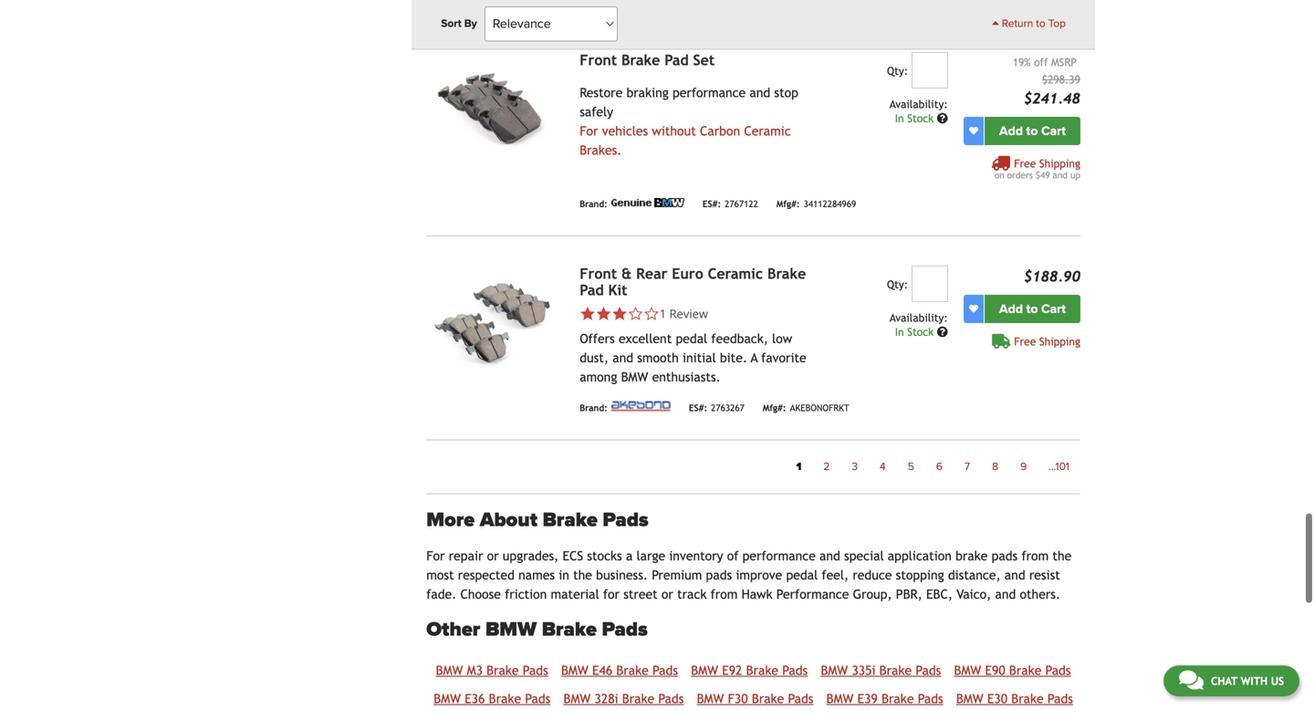Task type: vqa. For each thing, say whether or not it's contained in the screenshot.
Added related to Added To Cart
no



Task type: locate. For each thing, give the bounding box(es) containing it.
brake right f30
[[752, 692, 785, 706]]

pads up bmw e39 brake pads link
[[916, 663, 942, 678]]

mfg#:
[[777, 199, 800, 209], [763, 403, 787, 413]]

0 vertical spatial for
[[580, 123, 599, 138]]

0 horizontal spatial from
[[711, 587, 738, 602]]

material
[[551, 587, 600, 602]]

0 vertical spatial pedal
[[676, 331, 708, 346]]

shipping right orders
[[1040, 157, 1081, 170]]

1 review link
[[580, 305, 816, 322], [660, 305, 709, 322]]

0 vertical spatial performance
[[673, 85, 746, 100]]

availability: for front brake pad set
[[890, 97, 949, 110]]

1 vertical spatial cart
[[1042, 301, 1066, 317]]

1 vertical spatial from
[[711, 587, 738, 602]]

1 vertical spatial performance
[[743, 549, 816, 563]]

add to cart button up free shipping
[[985, 295, 1081, 323]]

0 vertical spatial add to cart
[[1000, 123, 1066, 139]]

empty star image
[[644, 306, 660, 322]]

1 vertical spatial add
[[1000, 301, 1024, 317]]

pads for bmw e36 brake pads
[[525, 692, 551, 706]]

in for front brake pad set
[[895, 112, 905, 124]]

bmw e90 brake pads
[[955, 663, 1072, 678]]

1 vertical spatial mfg#:
[[763, 403, 787, 413]]

bmw left the e92
[[691, 663, 719, 678]]

1 horizontal spatial or
[[662, 587, 674, 602]]

1 horizontal spatial pedal
[[787, 568, 818, 583]]

1 vertical spatial for
[[427, 549, 445, 563]]

brake inside front & rear euro ceramic brake pad kit
[[768, 265, 807, 282]]

0 vertical spatial pads
[[992, 549, 1018, 563]]

0 vertical spatial from
[[1022, 549, 1049, 563]]

add to cart for add to wish list image
[[1000, 123, 1066, 139]]

1 in from the top
[[895, 112, 905, 124]]

1 vertical spatial the
[[574, 568, 593, 583]]

1 cart from the top
[[1042, 123, 1066, 139]]

paginated product list navigation navigation
[[427, 455, 1081, 479]]

bmw for bmw 328i brake pads
[[564, 692, 591, 706]]

add
[[1000, 123, 1024, 139], [1000, 301, 1024, 317]]

sort
[[441, 17, 462, 30]]

pads for bmw e39 brake pads
[[918, 692, 944, 706]]

more
[[427, 508, 475, 532]]

brake
[[956, 549, 988, 563]]

top
[[1049, 17, 1066, 30]]

caret up image
[[993, 17, 1000, 28]]

bmw m3 brake pads
[[436, 663, 549, 678]]

availability: up question circle icon on the right top of the page
[[890, 311, 949, 324]]

to
[[1037, 17, 1046, 30], [1027, 123, 1039, 139], [1027, 301, 1039, 317]]

1 for 1 review
[[660, 305, 667, 322]]

free inside free shipping on orders $49 and up
[[1015, 157, 1037, 170]]

mfg#: left 34112284969
[[777, 199, 800, 209]]

review
[[670, 305, 709, 322]]

pedal up performance
[[787, 568, 818, 583]]

19%
[[1013, 55, 1031, 68]]

1 brand: from the top
[[580, 199, 608, 209]]

1 vertical spatial or
[[662, 587, 674, 602]]

pads right brake
[[992, 549, 1018, 563]]

2 add to cart button from the top
[[985, 295, 1081, 323]]

add to wish list image
[[970, 304, 979, 313]]

for up most
[[427, 549, 445, 563]]

add right add to wish list icon
[[1000, 301, 1024, 317]]

0 vertical spatial shipping
[[1040, 157, 1081, 170]]

1 vertical spatial to
[[1027, 123, 1039, 139]]

brake up bmw f30 brake pads
[[747, 663, 779, 678]]

star image down kit
[[612, 306, 628, 322]]

sort by
[[441, 17, 477, 30]]

cart for add to wish list icon 'add to cart' button
[[1042, 301, 1066, 317]]

1 qty: from the top
[[887, 64, 909, 77]]

bmw left e39
[[827, 692, 854, 706]]

in stock
[[895, 112, 938, 124], [895, 325, 938, 338]]

to inside return to top link
[[1037, 17, 1046, 30]]

1 availability: from the top
[[890, 97, 949, 110]]

shipping down $188.90
[[1040, 335, 1081, 348]]

reduce
[[853, 568, 892, 583]]

0 vertical spatial cart
[[1042, 123, 1066, 139]]

to up free shipping on orders $49 and up
[[1027, 123, 1039, 139]]

brake up bmw e39 brake pads link
[[880, 663, 912, 678]]

front & rear euro ceramic brake pad kit
[[580, 265, 807, 298]]

pad inside front & rear euro ceramic brake pad kit
[[580, 281, 604, 298]]

comments image
[[1180, 669, 1204, 691]]

stopping
[[896, 568, 945, 583]]

1 add to cart from the top
[[1000, 123, 1066, 139]]

without
[[652, 123, 696, 138]]

f30
[[728, 692, 748, 706]]

restore
[[580, 85, 623, 100]]

2 qty: from the top
[[887, 278, 909, 291]]

1 vertical spatial add to cart
[[1000, 301, 1066, 317]]

es#: 2763267
[[689, 403, 745, 413]]

akebono - corporate logo image
[[612, 401, 671, 411]]

1 link
[[786, 455, 813, 479]]

0 vertical spatial brand:
[[580, 199, 608, 209]]

fade.
[[427, 587, 457, 602]]

stock left question circle icon on the right top of the page
[[908, 325, 934, 338]]

cart for add to wish list image's 'add to cart' button
[[1042, 123, 1066, 139]]

and inside free shipping on orders $49 and up
[[1053, 170, 1068, 180]]

brake for bmw m3 brake pads
[[487, 663, 519, 678]]

brake up low
[[768, 265, 807, 282]]

pad left the set
[[665, 51, 689, 68]]

2 brand: from the top
[[580, 403, 608, 413]]

pads
[[992, 549, 1018, 563], [706, 568, 732, 583]]

free for free shipping
[[1015, 335, 1037, 348]]

brand:
[[580, 199, 608, 209], [580, 403, 608, 413]]

from
[[1022, 549, 1049, 563], [711, 587, 738, 602]]

1 vertical spatial shipping
[[1040, 335, 1081, 348]]

2 add to cart from the top
[[1000, 301, 1066, 317]]

pad
[[665, 51, 689, 68], [580, 281, 604, 298]]

1 vertical spatial stock
[[908, 325, 934, 338]]

$298.39
[[1043, 73, 1081, 86]]

pads up bmw 328i brake pads link
[[653, 663, 678, 678]]

a
[[751, 350, 758, 365]]

1 vertical spatial in stock
[[895, 325, 938, 338]]

add to cart button for add to wish list icon
[[985, 295, 1081, 323]]

street
[[624, 587, 658, 602]]

ecs
[[563, 549, 584, 563]]

0 vertical spatial front
[[580, 51, 617, 68]]

add to cart button up free shipping on orders $49 and up
[[985, 117, 1081, 145]]

1 horizontal spatial 1
[[797, 460, 802, 473]]

0 horizontal spatial pads
[[706, 568, 732, 583]]

add right add to wish list image
[[1000, 123, 1024, 139]]

in left question circle icon on the right top of the page
[[895, 325, 905, 338]]

bmw 335i brake pads link
[[821, 663, 942, 678]]

bmw left e30 at the bottom of the page
[[957, 692, 984, 706]]

return to top link
[[993, 16, 1066, 32]]

es#2763267 - akebonofrkt - front & rear euro ceramic brake pad kit - offers excellent pedal feedback, low dust, and smooth initial bite. a favorite among bmw enthusiasts. - akebono - bmw image
[[427, 265, 565, 370]]

0 vertical spatial es#:
[[703, 199, 721, 209]]

for inside restore braking performance and stop safely for vehicles without carbon ceramic brakes.
[[580, 123, 599, 138]]

ebc,
[[927, 587, 953, 602]]

1 front from the top
[[580, 51, 617, 68]]

availability: for front & rear euro ceramic brake pad kit
[[890, 311, 949, 324]]

mfg#: for front & rear euro ceramic brake pad kit
[[763, 403, 787, 413]]

ceramic right euro
[[708, 265, 763, 282]]

bmw for bmw e36 brake pads
[[434, 692, 461, 706]]

in stock for front brake pad set
[[895, 112, 938, 124]]

availability: up question circle image
[[890, 97, 949, 110]]

brake for bmw 328i brake pads
[[623, 692, 655, 706]]

performance up improve at the right
[[743, 549, 816, 563]]

8 link
[[982, 455, 1010, 479]]

1 vertical spatial 1
[[797, 460, 802, 473]]

bmw e39 brake pads link
[[827, 692, 944, 706]]

and left resist
[[1005, 568, 1026, 583]]

1 add to cart button from the top
[[985, 117, 1081, 145]]

0 vertical spatial to
[[1037, 17, 1046, 30]]

pads up bmw f30 brake pads
[[783, 663, 808, 678]]

mfg#: akebonofrkt
[[763, 403, 850, 413]]

stock left question circle image
[[908, 112, 934, 124]]

1 in stock from the top
[[895, 112, 938, 124]]

pedal up 'initial'
[[676, 331, 708, 346]]

pads down of
[[706, 568, 732, 583]]

2 vertical spatial to
[[1027, 301, 1039, 317]]

bmw for bmw 335i brake pads
[[821, 663, 848, 678]]

2767122
[[725, 199, 759, 209]]

bmw left the 328i
[[564, 692, 591, 706]]

335i
[[852, 663, 876, 678]]

the
[[1053, 549, 1072, 563], [574, 568, 593, 583]]

es#: left 2767122
[[703, 199, 721, 209]]

0 vertical spatial stock
[[908, 112, 934, 124]]

for down safely
[[580, 123, 599, 138]]

bmw left 335i
[[821, 663, 848, 678]]

pads down the other bmw brake pads at the left of the page
[[523, 663, 549, 678]]

in stock for front & rear euro ceramic brake pad kit
[[895, 325, 938, 338]]

1 left 2 on the bottom right of the page
[[797, 460, 802, 473]]

0 vertical spatial availability:
[[890, 97, 949, 110]]

0 vertical spatial add to cart button
[[985, 117, 1081, 145]]

from right the track
[[711, 587, 738, 602]]

1 vertical spatial free
[[1015, 335, 1037, 348]]

2 star image from the left
[[612, 306, 628, 322]]

brake right m3
[[487, 663, 519, 678]]

add for add to wish list icon
[[1000, 301, 1024, 317]]

front inside front & rear euro ceramic brake pad kit
[[580, 265, 617, 282]]

qty: for front & rear euro ceramic brake pad kit
[[887, 278, 909, 291]]

question circle image
[[938, 113, 949, 124]]

front brake pad set
[[580, 51, 715, 68]]

1 vertical spatial brand:
[[580, 403, 608, 413]]

to left top on the right of the page
[[1037, 17, 1046, 30]]

bmw left m3
[[436, 663, 463, 678]]

pedal inside 'for repair or upgrades, ecs stocks a large inventory of performance and special application brake pads from the most respected names in the business. premium pads improve pedal feel, reduce stopping distance, and resist fade. choose friction material for street or track from hawk performance group, pbr, ebc, vaico, and others.'
[[787, 568, 818, 583]]

add to wish list image
[[970, 126, 979, 135]]

bmw left f30
[[697, 692, 724, 706]]

stock for front & rear euro ceramic brake pad kit
[[908, 325, 934, 338]]

among
[[580, 370, 618, 384]]

in left question circle image
[[895, 112, 905, 124]]

brake right e39
[[882, 692, 914, 706]]

free for free shipping on orders $49 and up
[[1015, 157, 1037, 170]]

bmw e39 brake pads
[[827, 692, 944, 706]]

e92
[[722, 663, 743, 678]]

smooth
[[638, 350, 679, 365]]

free down $188.90
[[1015, 335, 1037, 348]]

the right in
[[574, 568, 593, 583]]

brake right e90
[[1010, 663, 1042, 678]]

2 front from the top
[[580, 265, 617, 282]]

2 add from the top
[[1000, 301, 1024, 317]]

front
[[580, 51, 617, 68], [580, 265, 617, 282]]

cart down $188.90
[[1042, 301, 1066, 317]]

1 inside 1 link
[[797, 460, 802, 473]]

brake for bmw e36 brake pads
[[489, 692, 521, 706]]

1 horizontal spatial star image
[[612, 306, 628, 322]]

1 vertical spatial pedal
[[787, 568, 818, 583]]

brake for bmw e30 brake pads
[[1012, 692, 1044, 706]]

msrp
[[1052, 55, 1077, 68]]

0 vertical spatial add
[[1000, 123, 1024, 139]]

brake down 'material'
[[542, 618, 597, 642]]

0 vertical spatial ceramic
[[744, 123, 791, 138]]

brake up "ecs"
[[543, 508, 598, 532]]

vehicles
[[602, 123, 648, 138]]

pads for bmw e46 brake pads
[[653, 663, 678, 678]]

bmw f30 brake pads link
[[697, 692, 814, 706]]

0 horizontal spatial star image
[[580, 306, 596, 322]]

bmw for bmw e92 brake pads
[[691, 663, 719, 678]]

and left up
[[1053, 170, 1068, 180]]

1 shipping from the top
[[1040, 157, 1081, 170]]

2 availability: from the top
[[890, 311, 949, 324]]

1 horizontal spatial the
[[1053, 549, 1072, 563]]

bmw
[[621, 370, 649, 384], [486, 618, 537, 642], [436, 663, 463, 678], [562, 663, 589, 678], [691, 663, 719, 678], [821, 663, 848, 678], [955, 663, 982, 678], [434, 692, 461, 706], [564, 692, 591, 706], [697, 692, 724, 706], [827, 692, 854, 706], [957, 692, 984, 706]]

2 in stock from the top
[[895, 325, 938, 338]]

0 horizontal spatial 1
[[660, 305, 667, 322]]

1 add from the top
[[1000, 123, 1024, 139]]

0 vertical spatial or
[[487, 549, 499, 563]]

pads down the bmw m3 brake pads link
[[525, 692, 551, 706]]

from up resist
[[1022, 549, 1049, 563]]

cart down $241.48 on the right top of the page
[[1042, 123, 1066, 139]]

add to cart up free shipping
[[1000, 301, 1066, 317]]

pads down bmw e90 brake pads
[[1048, 692, 1074, 706]]

pads down bmw e92 brake pads
[[788, 692, 814, 706]]

performance down the set
[[673, 85, 746, 100]]

1 vertical spatial pad
[[580, 281, 604, 298]]

or up respected
[[487, 549, 499, 563]]

1 horizontal spatial from
[[1022, 549, 1049, 563]]

bmw inside offers excellent pedal feedback, low dust, and smooth initial bite. a favorite among bmw enthusiasts.
[[621, 370, 649, 384]]

2 shipping from the top
[[1040, 335, 1081, 348]]

None number field
[[912, 52, 949, 88], [912, 265, 949, 302], [912, 52, 949, 88], [912, 265, 949, 302]]

euro
[[672, 265, 704, 282]]

7 link
[[954, 455, 982, 479]]

0 vertical spatial in
[[895, 112, 905, 124]]

orders
[[1008, 170, 1034, 180]]

brake for bmw 335i brake pads
[[880, 663, 912, 678]]

in
[[895, 112, 905, 124], [895, 325, 905, 338]]

1 vertical spatial in
[[895, 325, 905, 338]]

brand: left genuine bmw - corporate logo
[[580, 199, 608, 209]]

ceramic inside restore braking performance and stop safely for vehicles without carbon ceramic brakes.
[[744, 123, 791, 138]]

1 horizontal spatial for
[[580, 123, 599, 138]]

star image up offers
[[580, 306, 596, 322]]

off
[[1035, 55, 1049, 68]]

2
[[824, 460, 830, 473]]

1 stock from the top
[[908, 112, 934, 124]]

es#: for set
[[703, 199, 721, 209]]

0 vertical spatial in stock
[[895, 112, 938, 124]]

pad left kit
[[580, 281, 604, 298]]

1 vertical spatial add to cart button
[[985, 295, 1081, 323]]

brake for bmw e39 brake pads
[[882, 692, 914, 706]]

0 horizontal spatial for
[[427, 549, 445, 563]]

friction
[[505, 587, 547, 602]]

bmw left e90
[[955, 663, 982, 678]]

pads down bmw e46 brake pads at the bottom of page
[[659, 692, 684, 706]]

the up resist
[[1053, 549, 1072, 563]]

es#:
[[703, 199, 721, 209], [689, 403, 708, 413]]

1 vertical spatial availability:
[[890, 311, 949, 324]]

e39
[[858, 692, 878, 706]]

34112284969
[[804, 199, 857, 209]]

to up free shipping
[[1027, 301, 1039, 317]]

3
[[852, 460, 858, 473]]

bmw up akebono - corporate logo
[[621, 370, 649, 384]]

2 stock from the top
[[908, 325, 934, 338]]

pads down for
[[602, 618, 648, 642]]

1 horizontal spatial pad
[[665, 51, 689, 68]]

brand: for front brake pad set
[[580, 199, 608, 209]]

1 free from the top
[[1015, 157, 1037, 170]]

or down premium
[[662, 587, 674, 602]]

add to cart up free shipping on orders $49 and up
[[1000, 123, 1066, 139]]

repair
[[449, 549, 483, 563]]

star image
[[596, 306, 612, 322]]

0 horizontal spatial pedal
[[676, 331, 708, 346]]

names
[[519, 568, 555, 583]]

star image
[[580, 306, 596, 322], [612, 306, 628, 322]]

1 vertical spatial qty:
[[887, 278, 909, 291]]

of
[[727, 549, 739, 563]]

1 horizontal spatial pads
[[992, 549, 1018, 563]]

brand: for front & rear euro ceramic brake pad kit
[[580, 403, 608, 413]]

free right on
[[1015, 157, 1037, 170]]

0 horizontal spatial pad
[[580, 281, 604, 298]]

pads down bmw 335i brake pads
[[918, 692, 944, 706]]

4
[[880, 460, 886, 473]]

brakes.
[[580, 143, 622, 157]]

2 cart from the top
[[1042, 301, 1066, 317]]

0 vertical spatial mfg#:
[[777, 199, 800, 209]]

and right dust,
[[613, 350, 634, 365]]

performance
[[673, 85, 746, 100], [743, 549, 816, 563]]

brake right e36
[[489, 692, 521, 706]]

return
[[1002, 17, 1034, 30]]

pads up a
[[603, 508, 649, 532]]

and right vaico,
[[996, 587, 1017, 602]]

mfg#: left akebonofrkt
[[763, 403, 787, 413]]

carbon
[[700, 123, 741, 138]]

es#: left 2763267
[[689, 403, 708, 413]]

$188.90
[[1024, 268, 1081, 285]]

and left stop
[[750, 85, 771, 100]]

2 in from the top
[[895, 325, 905, 338]]

brand: down among
[[580, 403, 608, 413]]

brake right the 328i
[[623, 692, 655, 706]]

bmw for bmw e46 brake pads
[[562, 663, 589, 678]]

0 vertical spatial qty:
[[887, 64, 909, 77]]

add to cart for add to wish list icon
[[1000, 301, 1066, 317]]

1 vertical spatial es#:
[[689, 403, 708, 413]]

0 vertical spatial 1
[[660, 305, 667, 322]]

1
[[660, 305, 667, 322], [797, 460, 802, 473]]

front up restore at left top
[[580, 51, 617, 68]]

e36
[[465, 692, 485, 706]]

brake up bmw 328i brake pads
[[617, 663, 649, 678]]

1 vertical spatial ceramic
[[708, 265, 763, 282]]

8
[[993, 460, 999, 473]]

upgrades,
[[503, 549, 559, 563]]

1 star image from the left
[[580, 306, 596, 322]]

pads up bmw e30 brake pads
[[1046, 663, 1072, 678]]

special
[[845, 549, 884, 563]]

1 left review
[[660, 305, 667, 322]]

on
[[995, 170, 1005, 180]]

bmw left e46 at bottom
[[562, 663, 589, 678]]

1 vertical spatial front
[[580, 265, 617, 282]]

bmw for bmw e39 brake pads
[[827, 692, 854, 706]]

2 free from the top
[[1015, 335, 1037, 348]]

and inside offers excellent pedal feedback, low dust, and smooth initial bite. a favorite among bmw enthusiasts.
[[613, 350, 634, 365]]

pads for bmw e92 brake pads
[[783, 663, 808, 678]]

shipping inside free shipping on orders $49 and up
[[1040, 157, 1081, 170]]

bmw left e36
[[434, 692, 461, 706]]

front left &
[[580, 265, 617, 282]]

performance inside restore braking performance and stop safely for vehicles without carbon ceramic brakes.
[[673, 85, 746, 100]]

0 vertical spatial free
[[1015, 157, 1037, 170]]

ceramic down stop
[[744, 123, 791, 138]]

brake right e30 at the bottom of the page
[[1012, 692, 1044, 706]]



Task type: describe. For each thing, give the bounding box(es) containing it.
4 link
[[869, 455, 897, 479]]

bmw for bmw m3 brake pads
[[436, 663, 463, 678]]

mfg#: for front brake pad set
[[777, 199, 800, 209]]

dust,
[[580, 350, 609, 365]]

brake for other bmw brake pads
[[542, 618, 597, 642]]

resist
[[1030, 568, 1061, 583]]

up
[[1071, 170, 1081, 180]]

question circle image
[[938, 326, 949, 337]]

bmw for bmw e90 brake pads
[[955, 663, 982, 678]]

chat
[[1212, 675, 1238, 688]]

application
[[888, 549, 952, 563]]

for
[[603, 587, 620, 602]]

pbr,
[[896, 587, 923, 602]]

and up the feel, on the bottom right of page
[[820, 549, 841, 563]]

add for add to wish list image
[[1000, 123, 1024, 139]]

9
[[1021, 460, 1027, 473]]

safely
[[580, 104, 614, 119]]

in
[[559, 568, 570, 583]]

pads for bmw f30 brake pads
[[788, 692, 814, 706]]

front for front brake pad set
[[580, 51, 617, 68]]

to for add to wish list icon 'add to cart' button
[[1027, 301, 1039, 317]]

bmw 328i brake pads
[[564, 692, 684, 706]]

in for front & rear euro ceramic brake pad kit
[[895, 325, 905, 338]]

1 vertical spatial pads
[[706, 568, 732, 583]]

shipping for free shipping
[[1040, 335, 1081, 348]]

for inside 'for repair or upgrades, ecs stocks a large inventory of performance and special application brake pads from the most respected names in the business. premium pads improve pedal feel, reduce stopping distance, and resist fade. choose friction material for street or track from hawk performance group, pbr, ebc, vaico, and others.'
[[427, 549, 445, 563]]

performance inside 'for repair or upgrades, ecs stocks a large inventory of performance and special application brake pads from the most respected names in the business. premium pads improve pedal feel, reduce stopping distance, and resist fade. choose friction material for street or track from hawk performance group, pbr, ebc, vaico, and others.'
[[743, 549, 816, 563]]

pads for bmw e30 brake pads
[[1048, 692, 1074, 706]]

vaico,
[[957, 587, 992, 602]]

3 link
[[841, 455, 869, 479]]

bmw e46 brake pads link
[[562, 663, 678, 678]]

bmw e30 brake pads
[[957, 692, 1074, 706]]

brake for bmw e90 brake pads
[[1010, 663, 1042, 678]]

genuine bmw - corporate logo image
[[612, 198, 685, 207]]

bmw e92 brake pads
[[691, 663, 808, 678]]

pads for other bmw brake pads
[[602, 618, 648, 642]]

for repair or upgrades, ecs stocks a large inventory of performance and special application brake pads from the most respected names in the business. premium pads improve pedal feel, reduce stopping distance, and resist fade. choose friction material for street or track from hawk performance group, pbr, ebc, vaico, and others.
[[427, 549, 1072, 602]]

0 vertical spatial the
[[1053, 549, 1072, 563]]

pads for bmw e90 brake pads
[[1046, 663, 1072, 678]]

pads for bmw 328i brake pads
[[659, 692, 684, 706]]

brake for more about brake pads
[[543, 508, 598, 532]]

empty star image
[[628, 306, 644, 322]]

m3
[[467, 663, 483, 678]]

…101 link
[[1038, 455, 1081, 479]]

bmw down friction
[[486, 618, 537, 642]]

bmw e90 brake pads link
[[955, 663, 1072, 678]]

free shipping on orders $49 and up
[[995, 157, 1081, 180]]

1 1 review link from the left
[[580, 305, 816, 322]]

brake for bmw e92 brake pads
[[747, 663, 779, 678]]

bmw for bmw f30 brake pads
[[697, 692, 724, 706]]

bmw 335i brake pads
[[821, 663, 942, 678]]

by
[[465, 17, 477, 30]]

add to cart button for add to wish list image
[[985, 117, 1081, 145]]

…101
[[1049, 460, 1070, 473]]

e46
[[593, 663, 613, 678]]

offers excellent pedal feedback, low dust, and smooth initial bite. a favorite among bmw enthusiasts.
[[580, 331, 807, 384]]

stock for front brake pad set
[[908, 112, 934, 124]]

pads for bmw 335i brake pads
[[916, 663, 942, 678]]

business.
[[596, 568, 648, 583]]

us
[[1272, 675, 1285, 688]]

1 for 1
[[797, 460, 802, 473]]

pads for bmw m3 brake pads
[[523, 663, 549, 678]]

0 horizontal spatial the
[[574, 568, 593, 583]]

e90
[[986, 663, 1006, 678]]

choose
[[461, 587, 501, 602]]

other bmw brake pads
[[427, 618, 648, 642]]

feedback,
[[712, 331, 769, 346]]

track
[[678, 587, 707, 602]]

es#2767122 - 34112284969 - front brake pad set - restore braking performance and stop safely - genuine bmw - bmw image
[[427, 52, 565, 156]]

to for add to wish list image's 'add to cart' button
[[1027, 123, 1039, 139]]

stop
[[775, 85, 799, 100]]

bmw e46 brake pads
[[562, 663, 678, 678]]

kit
[[609, 281, 628, 298]]

front for front & rear euro ceramic brake pad kit
[[580, 265, 617, 282]]

shipping for free shipping on orders $49 and up
[[1040, 157, 1081, 170]]

braking
[[627, 85, 669, 100]]

brake up braking
[[622, 51, 661, 68]]

pedal inside offers excellent pedal feedback, low dust, and smooth initial bite. a favorite among bmw enthusiasts.
[[676, 331, 708, 346]]

0 vertical spatial pad
[[665, 51, 689, 68]]

most
[[427, 568, 454, 583]]

pads for more about brake pads
[[603, 508, 649, 532]]

es#: 2767122
[[703, 199, 759, 209]]

9 link
[[1010, 455, 1038, 479]]

group,
[[853, 587, 893, 602]]

1 review
[[660, 305, 709, 322]]

bmw m3 brake pads link
[[436, 663, 549, 678]]

more about brake pads
[[427, 508, 649, 532]]

about
[[480, 508, 538, 532]]

bmw for bmw e30 brake pads
[[957, 692, 984, 706]]

328i
[[595, 692, 619, 706]]

bmw e92 brake pads link
[[691, 663, 808, 678]]

and inside restore braking performance and stop safely for vehicles without carbon ceramic brakes.
[[750, 85, 771, 100]]

favorite
[[762, 350, 807, 365]]

excellent
[[619, 331, 672, 346]]

bmw e36 brake pads link
[[434, 692, 551, 706]]

return to top
[[1000, 17, 1066, 30]]

initial
[[683, 350, 716, 365]]

rear
[[637, 265, 668, 282]]

bite.
[[720, 350, 748, 365]]

es#: for euro
[[689, 403, 708, 413]]

ceramic inside front & rear euro ceramic brake pad kit
[[708, 265, 763, 282]]

qty: for front brake pad set
[[887, 64, 909, 77]]

0 horizontal spatial or
[[487, 549, 499, 563]]

hawk
[[742, 587, 773, 602]]

6
[[937, 460, 943, 473]]

brake for bmw e46 brake pads
[[617, 663, 649, 678]]

&
[[622, 265, 632, 282]]

e30
[[988, 692, 1008, 706]]

2 1 review link from the left
[[660, 305, 709, 322]]

$241.48
[[1024, 90, 1081, 107]]

others.
[[1020, 587, 1061, 602]]

offers
[[580, 331, 615, 346]]

large
[[637, 549, 666, 563]]

stocks
[[587, 549, 622, 563]]

$49
[[1036, 170, 1051, 180]]

performance
[[777, 587, 850, 602]]

brake for bmw f30 brake pads
[[752, 692, 785, 706]]

akebonofrkt
[[790, 403, 850, 413]]

bmw e30 brake pads link
[[957, 692, 1074, 706]]

inventory
[[670, 549, 724, 563]]



